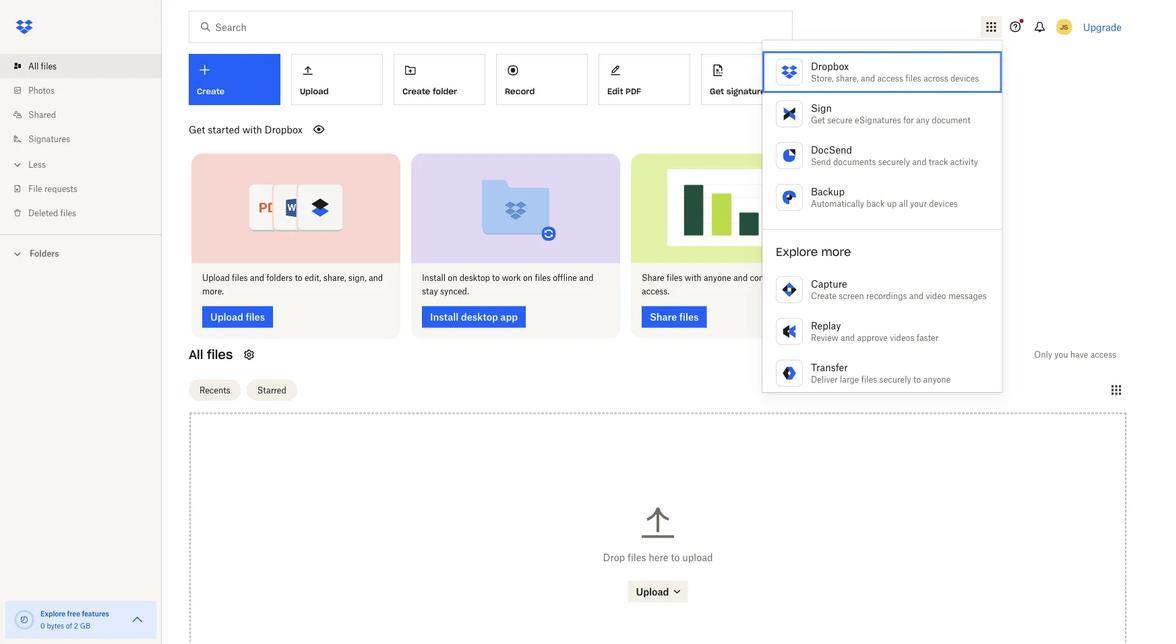 Task type: locate. For each thing, give the bounding box(es) containing it.
1 horizontal spatial access
[[1091, 350, 1116, 360]]

and up sign get secure esignatures for any document
[[861, 73, 875, 83]]

all files
[[28, 61, 57, 71], [189, 347, 233, 363]]

dropbox right started
[[265, 124, 303, 135]]

install on desktop to work on files offline and stay synced.
[[422, 273, 594, 297]]

1 vertical spatial devices
[[929, 199, 958, 209]]

edit pdf button
[[599, 54, 690, 105]]

0 vertical spatial access
[[877, 73, 903, 83]]

access up sign get secure esignatures for any document
[[877, 73, 903, 83]]

files
[[41, 61, 57, 71], [906, 73, 921, 83], [60, 208, 76, 218], [232, 273, 248, 283], [535, 273, 551, 283], [667, 273, 683, 283], [207, 347, 233, 363], [861, 375, 877, 385], [628, 552, 646, 563]]

all
[[899, 199, 908, 209]]

0 horizontal spatial dropbox
[[265, 124, 303, 135]]

and left video
[[909, 291, 924, 301]]

1 horizontal spatial create
[[811, 291, 837, 301]]

all files link
[[11, 54, 162, 78]]

track
[[929, 157, 948, 167]]

0 horizontal spatial share,
[[323, 273, 346, 283]]

share, right edit,
[[323, 273, 346, 283]]

devices inside dropbox store, share, and access files across devices
[[951, 73, 979, 83]]

2 horizontal spatial get
[[811, 115, 825, 125]]

create
[[402, 86, 430, 97], [811, 291, 837, 301]]

on up synced.
[[448, 273, 457, 283]]

1 vertical spatial share,
[[323, 273, 346, 283]]

and left folders
[[250, 273, 264, 283]]

create left folder in the left top of the page
[[402, 86, 430, 97]]

features
[[82, 610, 109, 618]]

1 vertical spatial all
[[189, 347, 203, 363]]

files right share
[[667, 273, 683, 283]]

upload
[[682, 552, 713, 563]]

securely down videos in the right of the page
[[879, 375, 911, 385]]

upgrade link
[[1083, 21, 1122, 33]]

all files list item
[[0, 54, 162, 78]]

0 horizontal spatial on
[[448, 273, 457, 283]]

requests
[[44, 184, 77, 194]]

0 horizontal spatial all
[[28, 61, 39, 71]]

access right have
[[1091, 350, 1116, 360]]

list containing all files
[[0, 46, 162, 235]]

upload files and folders to edit, share, sign, and more.
[[202, 273, 383, 297]]

on
[[448, 273, 457, 283], [523, 273, 533, 283]]

anyone inside transfer deliver large files securely to anyone
[[923, 375, 951, 385]]

deleted files link
[[11, 201, 162, 225]]

documents
[[833, 157, 876, 167]]

1 horizontal spatial on
[[523, 273, 533, 283]]

files up recents button
[[207, 347, 233, 363]]

anyone down faster
[[923, 375, 951, 385]]

work
[[502, 273, 521, 283]]

backup automatically back up all your devices
[[811, 186, 958, 209]]

dropbox up "store,"
[[811, 60, 849, 72]]

0 horizontal spatial explore
[[40, 610, 66, 618]]

0
[[40, 622, 45, 630]]

edit,
[[305, 273, 321, 283]]

get for get started with dropbox
[[189, 124, 205, 135]]

0 horizontal spatial create
[[402, 86, 430, 97]]

0 vertical spatial devices
[[951, 73, 979, 83]]

up
[[887, 199, 897, 209]]

files left across
[[906, 73, 921, 83]]

to left edit,
[[295, 273, 302, 283]]

0 horizontal spatial with
[[242, 124, 262, 135]]

upgrade
[[1083, 21, 1122, 33]]

access
[[877, 73, 903, 83], [1091, 350, 1116, 360]]

only you have access
[[1034, 350, 1116, 360]]

1 vertical spatial securely
[[879, 375, 911, 385]]

to down faster
[[913, 375, 921, 385]]

explore inside the explore free features 0 bytes of 2 gb
[[40, 610, 66, 618]]

control
[[750, 273, 777, 283]]

files right the large
[[861, 375, 877, 385]]

less image
[[11, 158, 24, 172]]

files up photos
[[41, 61, 57, 71]]

get inside button
[[710, 86, 724, 97]]

back
[[866, 199, 885, 209]]

get for get signatures
[[710, 86, 724, 97]]

record
[[505, 86, 535, 97]]

0 vertical spatial all
[[28, 61, 39, 71]]

with right started
[[242, 124, 262, 135]]

and inside install on desktop to work on files offline and stay synced.
[[579, 273, 594, 283]]

photos link
[[11, 78, 162, 102]]

create inside button
[[402, 86, 430, 97]]

all
[[28, 61, 39, 71], [189, 347, 203, 363]]

get signatures button
[[701, 54, 793, 105]]

create down 'capture'
[[811, 291, 837, 301]]

0 horizontal spatial access
[[877, 73, 903, 83]]

0 vertical spatial anyone
[[704, 273, 731, 283]]

to inside install on desktop to work on files offline and stay synced.
[[492, 273, 500, 283]]

edit
[[607, 86, 623, 97]]

replay review and approve videos faster
[[811, 320, 939, 343]]

and right "sign,"
[[369, 273, 383, 283]]

0 vertical spatial securely
[[878, 157, 910, 167]]

record button
[[496, 54, 588, 105]]

get
[[710, 86, 724, 97], [811, 115, 825, 125], [189, 124, 205, 135]]

anyone left control at the right of page
[[704, 273, 731, 283]]

starred
[[257, 385, 286, 395]]

quota usage element
[[13, 609, 35, 631]]

deleted
[[28, 208, 58, 218]]

securely inside transfer deliver large files securely to anyone
[[879, 375, 911, 385]]

to right here
[[671, 552, 680, 563]]

large
[[840, 375, 859, 385]]

0 horizontal spatial anyone
[[704, 273, 731, 283]]

folders
[[267, 273, 293, 283]]

devices right your
[[929, 199, 958, 209]]

1 horizontal spatial all files
[[189, 347, 233, 363]]

for
[[903, 115, 914, 125]]

pdf
[[626, 86, 641, 97]]

across
[[924, 73, 948, 83]]

and left track
[[912, 157, 927, 167]]

0 vertical spatial with
[[242, 124, 262, 135]]

devices right across
[[951, 73, 979, 83]]

create inside capture create screen recordings and video messages
[[811, 291, 837, 301]]

get down sign
[[811, 115, 825, 125]]

less
[[28, 159, 46, 170]]

dropbox
[[811, 60, 849, 72], [265, 124, 303, 135]]

1 vertical spatial access
[[1091, 350, 1116, 360]]

review
[[811, 333, 839, 343]]

all files up recents button
[[189, 347, 233, 363]]

and inside docsend send documents securely and track activity
[[912, 157, 927, 167]]

with right share
[[685, 273, 702, 283]]

1 vertical spatial create
[[811, 291, 837, 301]]

transfer deliver large files securely to anyone
[[811, 362, 951, 385]]

all up recents button
[[189, 347, 203, 363]]

on right work
[[523, 273, 533, 283]]

share files with anyone and control edit or view access.
[[642, 273, 823, 297]]

1 on from the left
[[448, 273, 457, 283]]

get left started
[[189, 124, 205, 135]]

install
[[422, 273, 446, 283]]

1 vertical spatial with
[[685, 273, 702, 283]]

all files up photos
[[28, 61, 57, 71]]

and inside share files with anyone and control edit or view access.
[[733, 273, 748, 283]]

anyone
[[704, 273, 731, 283], [923, 375, 951, 385]]

securely up backup automatically back up all your devices
[[878, 157, 910, 167]]

create folder
[[402, 86, 457, 97]]

have
[[1070, 350, 1088, 360]]

files right deleted
[[60, 208, 76, 218]]

1 horizontal spatial dropbox
[[811, 60, 849, 72]]

1 horizontal spatial get
[[710, 86, 724, 97]]

photos
[[28, 85, 55, 95]]

files left offline
[[535, 273, 551, 283]]

0 vertical spatial create
[[402, 86, 430, 97]]

and right review
[[841, 333, 855, 343]]

1 vertical spatial explore
[[40, 610, 66, 618]]

0 vertical spatial all files
[[28, 61, 57, 71]]

list
[[0, 46, 162, 235]]

files right upload
[[232, 273, 248, 283]]

folder
[[433, 86, 457, 97]]

0 vertical spatial explore
[[776, 245, 818, 259]]

files inside transfer deliver large files securely to anyone
[[861, 375, 877, 385]]

0 vertical spatial share,
[[836, 73, 859, 83]]

0 horizontal spatial get
[[189, 124, 205, 135]]

get left signatures
[[710, 86, 724, 97]]

access.
[[642, 287, 670, 297]]

get started with dropbox
[[189, 124, 303, 135]]

all up photos
[[28, 61, 39, 71]]

explore up the or on the right top of the page
[[776, 245, 818, 259]]

to inside upload files and folders to edit, share, sign, and more.
[[295, 273, 302, 283]]

and left control at the right of page
[[733, 273, 748, 283]]

0 vertical spatial dropbox
[[811, 60, 849, 72]]

devices
[[951, 73, 979, 83], [929, 199, 958, 209]]

activity
[[950, 157, 978, 167]]

approve
[[857, 333, 888, 343]]

explore up bytes
[[40, 610, 66, 618]]

1 horizontal spatial anyone
[[923, 375, 951, 385]]

1 horizontal spatial share,
[[836, 73, 859, 83]]

explore for explore free features 0 bytes of 2 gb
[[40, 610, 66, 618]]

1 vertical spatial anyone
[[923, 375, 951, 385]]

securely
[[878, 157, 910, 167], [879, 375, 911, 385]]

started
[[208, 124, 240, 135]]

0 horizontal spatial all files
[[28, 61, 57, 71]]

view
[[806, 273, 823, 283]]

1 horizontal spatial explore
[[776, 245, 818, 259]]

share, right "store,"
[[836, 73, 859, 83]]

with inside share files with anyone and control edit or view access.
[[685, 273, 702, 283]]

and right offline
[[579, 273, 594, 283]]

get inside sign get secure esignatures for any document
[[811, 115, 825, 125]]

to left work
[[492, 273, 500, 283]]

1 horizontal spatial with
[[685, 273, 702, 283]]



Task type: describe. For each thing, give the bounding box(es) containing it.
shared link
[[11, 102, 162, 127]]

with for started
[[242, 124, 262, 135]]

deleted files
[[28, 208, 76, 218]]

send
[[811, 157, 831, 167]]

esignatures
[[855, 115, 901, 125]]

free
[[67, 610, 80, 618]]

dropbox inside dropbox store, share, and access files across devices
[[811, 60, 849, 72]]

files left here
[[628, 552, 646, 563]]

anyone inside share files with anyone and control edit or view access.
[[704, 273, 731, 283]]

share, inside upload files and folders to edit, share, sign, and more.
[[323, 273, 346, 283]]

sign get secure esignatures for any document
[[811, 102, 971, 125]]

securely inside docsend send documents securely and track activity
[[878, 157, 910, 167]]

folders button
[[0, 243, 162, 263]]

files inside share files with anyone and control edit or view access.
[[667, 273, 683, 283]]

faster
[[917, 333, 939, 343]]

explore more
[[776, 245, 851, 259]]

2 on from the left
[[523, 273, 533, 283]]

dropbox image
[[11, 13, 38, 40]]

explore for explore more
[[776, 245, 818, 259]]

automatically
[[811, 199, 864, 209]]

shared
[[28, 110, 56, 120]]

store,
[[811, 73, 834, 83]]

or
[[796, 273, 804, 283]]

messages
[[948, 291, 987, 301]]

your
[[910, 199, 927, 209]]

share
[[642, 273, 664, 283]]

secure
[[827, 115, 853, 125]]

create folder button
[[394, 54, 485, 105]]

only
[[1034, 350, 1052, 360]]

replay
[[811, 320, 841, 331]]

docsend send documents securely and track activity
[[811, 144, 978, 167]]

docsend
[[811, 144, 852, 155]]

any
[[916, 115, 930, 125]]

files inside list item
[[41, 61, 57, 71]]

desktop
[[460, 273, 490, 283]]

recordings
[[866, 291, 907, 301]]

files inside dropbox store, share, and access files across devices
[[906, 73, 921, 83]]

more.
[[202, 287, 224, 297]]

edit pdf
[[607, 86, 641, 97]]

explore free features 0 bytes of 2 gb
[[40, 610, 109, 630]]

file requests link
[[11, 177, 162, 201]]

signatures
[[727, 86, 770, 97]]

and inside dropbox store, share, and access files across devices
[[861, 73, 875, 83]]

offline
[[553, 273, 577, 283]]

1 vertical spatial dropbox
[[265, 124, 303, 135]]

and inside capture create screen recordings and video messages
[[909, 291, 924, 301]]

stay
[[422, 287, 438, 297]]

devices inside backup automatically back up all your devices
[[929, 199, 958, 209]]

drop files here to upload
[[603, 552, 713, 563]]

of
[[66, 622, 72, 630]]

synced.
[[440, 287, 469, 297]]

backup
[[811, 186, 845, 197]]

you
[[1055, 350, 1068, 360]]

sign
[[811, 102, 832, 114]]

share, inside dropbox store, share, and access files across devices
[[836, 73, 859, 83]]

signatures
[[28, 134, 70, 144]]

document
[[932, 115, 971, 125]]

capture
[[811, 278, 847, 290]]

2
[[74, 622, 78, 630]]

signatures link
[[11, 127, 162, 151]]

files inside upload files and folders to edit, share, sign, and more.
[[232, 273, 248, 283]]

all inside list item
[[28, 61, 39, 71]]

recents button
[[189, 380, 241, 401]]

capture create screen recordings and video messages
[[811, 278, 987, 301]]

access inside dropbox store, share, and access files across devices
[[877, 73, 903, 83]]

sign,
[[348, 273, 367, 283]]

recents
[[200, 385, 230, 395]]

file
[[28, 184, 42, 194]]

edit
[[779, 273, 794, 283]]

with for files
[[685, 273, 702, 283]]

files inside install on desktop to work on files offline and stay synced.
[[535, 273, 551, 283]]

here
[[649, 552, 668, 563]]

get signatures
[[710, 86, 770, 97]]

and inside replay review and approve videos faster
[[841, 333, 855, 343]]

folders
[[30, 249, 59, 259]]

upload
[[202, 273, 230, 283]]

file requests
[[28, 184, 77, 194]]

to inside transfer deliver large files securely to anyone
[[913, 375, 921, 385]]

all files inside all files link
[[28, 61, 57, 71]]

drop
[[603, 552, 625, 563]]

1 horizontal spatial all
[[189, 347, 203, 363]]

1 vertical spatial all files
[[189, 347, 233, 363]]

video
[[926, 291, 946, 301]]

deliver
[[811, 375, 838, 385]]

videos
[[890, 333, 915, 343]]

more
[[821, 245, 851, 259]]

dropbox store, share, and access files across devices
[[811, 60, 979, 83]]



Task type: vqa. For each thing, say whether or not it's contained in the screenshot.
Explore
yes



